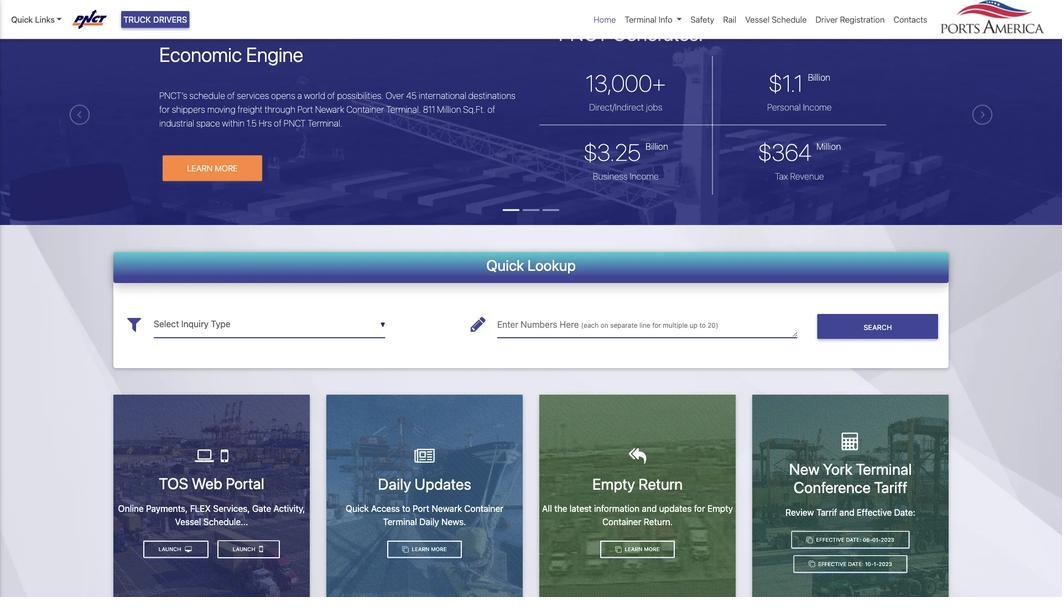 Task type: describe. For each thing, give the bounding box(es) containing it.
safety link
[[687, 9, 719, 30]]

terminal info
[[625, 15, 673, 24]]

review
[[786, 508, 815, 519]]

moving
[[207, 104, 236, 115]]

separate
[[611, 322, 638, 330]]

sq.ft.
[[463, 104, 486, 115]]

info
[[659, 15, 673, 24]]

pnct's
[[159, 90, 187, 101]]

learn more button
[[163, 156, 262, 181]]

vessel inside 'online payments, flex services, gate activity, vessel schedule...'
[[175, 517, 201, 528]]

0 vertical spatial terminal
[[625, 15, 657, 24]]

13,000+ direct/indirect jobs
[[586, 70, 666, 113]]

45
[[406, 90, 417, 101]]

registration
[[841, 15, 885, 24]]

income for $1.1
[[803, 102, 832, 113]]

truck drivers
[[123, 15, 187, 24]]

business
[[593, 171, 628, 182]]

truck
[[123, 15, 151, 24]]

$3.25
[[584, 139, 641, 166]]

generates:
[[613, 22, 703, 45]]

for inside enter numbers here (each on separate line for multiple up to 20)
[[653, 322, 661, 330]]

quick for quick links
[[11, 15, 33, 24]]

hrs
[[259, 118, 272, 129]]

effective date: 06-01-2023
[[815, 538, 895, 544]]

(each
[[582, 322, 599, 330]]

for inside 'pnct's schedule of services opens a world of possibilities.                                 over 45 international destinations for shippers moving freight through port newark container terminal.                                 811 million sq.ft. of industrial space within 1.5 hrs of pnct terminal.'
[[159, 104, 170, 115]]

pnct's schedule of services opens a world of possibilities.                                 over 45 international destinations for shippers moving freight through port newark container terminal.                                 811 million sq.ft. of industrial space within 1.5 hrs of pnct terminal.
[[159, 90, 516, 129]]

economic engine
[[159, 43, 304, 66]]

learn for empty
[[625, 547, 643, 553]]

quick for quick lookup
[[487, 257, 525, 275]]

updates
[[660, 504, 692, 515]]

drivers
[[153, 15, 187, 24]]

million inside $364 million
[[817, 141, 842, 152]]

revenue
[[791, 171, 825, 182]]

clone image
[[809, 562, 816, 568]]

over
[[386, 90, 404, 101]]

▼
[[381, 321, 386, 329]]

vessel schedule link
[[741, 9, 812, 30]]

2023 for 01-
[[882, 538, 895, 544]]

personal income
[[768, 102, 832, 113]]

within
[[222, 118, 245, 129]]

search
[[864, 323, 893, 332]]

engine
[[246, 43, 304, 66]]

quick for quick access to port newark container terminal daily news.
[[346, 504, 369, 515]]

learn more inside button
[[187, 164, 238, 173]]

learn more for daily updates
[[411, 547, 447, 553]]

lookup
[[528, 257, 576, 275]]

world
[[304, 90, 326, 101]]

2 launch link from the left
[[143, 542, 209, 559]]

contacts link
[[890, 9, 933, 30]]

quick links link
[[11, 13, 62, 26]]

of right 'world'
[[328, 90, 335, 101]]

newark inside 'pnct's schedule of services opens a world of possibilities.                                 over 45 international destinations for shippers moving freight through port newark container terminal.                                 811 million sq.ft. of industrial space within 1.5 hrs of pnct terminal.'
[[315, 104, 345, 115]]

rail
[[724, 15, 737, 24]]

more for daily updates
[[431, 547, 447, 553]]

terminal inside new york terminal conference tariff
[[856, 461, 913, 479]]

truck drivers link
[[121, 11, 189, 28]]

economic
[[159, 43, 242, 66]]

billion for $3.25
[[646, 141, 669, 152]]

space
[[196, 118, 220, 129]]

$1.1
[[769, 70, 804, 97]]

possibilities.
[[337, 90, 384, 101]]

schedule
[[772, 15, 807, 24]]

port inside "quick access to port newark container terminal daily news."
[[413, 504, 430, 515]]

tarrif
[[817, 508, 838, 519]]

numbers
[[521, 320, 558, 331]]

driver registration link
[[812, 9, 890, 30]]

and inside "all the latest information and updates for empty container return."
[[642, 504, 657, 515]]

launch for mobile image
[[233, 547, 257, 553]]

terminal info link
[[621, 9, 687, 30]]

safety
[[691, 15, 715, 24]]

terminal inside "quick access to port newark container terminal daily news."
[[383, 518, 417, 528]]

effective for effective date: 06-01-2023
[[817, 538, 845, 544]]

new
[[790, 461, 820, 479]]

date: for 1-
[[849, 562, 864, 568]]

up
[[690, 322, 698, 330]]

$364
[[759, 139, 812, 166]]

tax
[[775, 171, 789, 182]]

schedule...
[[204, 517, 248, 528]]

business income
[[593, 171, 659, 182]]

flex
[[190, 504, 211, 515]]

all the latest information and updates for empty container return.
[[543, 504, 733, 528]]

clone image for empty return
[[616, 547, 622, 553]]

of down destinations
[[488, 104, 496, 115]]

online
[[118, 504, 144, 515]]

billion for $1.1
[[809, 72, 831, 83]]

01-
[[873, 538, 882, 544]]

international
[[419, 90, 467, 101]]

pnct generates:
[[559, 22, 703, 45]]



Task type: vqa. For each thing, say whether or not it's contained in the screenshot.


Task type: locate. For each thing, give the bounding box(es) containing it.
0 horizontal spatial learn
[[187, 164, 213, 173]]

daily inside "quick access to port newark container terminal daily news."
[[420, 518, 439, 528]]

news.
[[442, 518, 466, 528]]

2 vertical spatial quick
[[346, 504, 369, 515]]

quick left the lookup
[[487, 257, 525, 275]]

1 horizontal spatial million
[[817, 141, 842, 152]]

0 horizontal spatial quick
[[11, 15, 33, 24]]

daily left news. at the left bottom
[[420, 518, 439, 528]]

daily
[[378, 475, 411, 494], [420, 518, 439, 528]]

learn inside "learn more" button
[[187, 164, 213, 173]]

0 horizontal spatial for
[[159, 104, 170, 115]]

2 horizontal spatial for
[[695, 504, 706, 515]]

0 horizontal spatial more
[[215, 164, 238, 173]]

1 horizontal spatial vessel
[[746, 15, 770, 24]]

learn more
[[187, 164, 238, 173], [411, 547, 447, 553], [624, 547, 660, 553]]

clone image down "quick access to port newark container terminal daily news."
[[403, 547, 409, 553]]

newark inside "quick access to port newark container terminal daily news."
[[432, 504, 462, 515]]

06-
[[864, 538, 873, 544]]

launch for desktop image
[[159, 547, 183, 553]]

1 learn more link from the left
[[387, 542, 462, 559]]

information
[[594, 504, 640, 515]]

date: down tariff on the bottom of page
[[895, 508, 916, 519]]

vessel schedule
[[746, 15, 807, 24]]

launch link down schedule...
[[218, 541, 280, 559]]

0 vertical spatial vessel
[[746, 15, 770, 24]]

2 learn more link from the left
[[601, 542, 675, 559]]

1 vertical spatial terminal.
[[308, 118, 343, 129]]

1 horizontal spatial daily
[[420, 518, 439, 528]]

1 vertical spatial income
[[630, 171, 659, 182]]

for inside "all the latest information and updates for empty container return."
[[695, 504, 706, 515]]

effective up 01-
[[857, 508, 893, 519]]

container down possibilities.
[[347, 104, 384, 115]]

1 vertical spatial container
[[465, 504, 504, 515]]

learn more link down "all the latest information and updates for empty container return."
[[601, 542, 675, 559]]

effective date: 10-1-2023
[[817, 562, 893, 568]]

conference
[[794, 479, 871, 497]]

1 launch link from the left
[[218, 541, 280, 559]]

terminal up tariff on the bottom of page
[[856, 461, 913, 479]]

1 horizontal spatial launch
[[233, 547, 257, 553]]

0 vertical spatial quick
[[11, 15, 33, 24]]

learn for daily
[[412, 547, 430, 553]]

container inside "all the latest information and updates for empty container return."
[[603, 518, 642, 528]]

million down international
[[437, 104, 461, 115]]

1 vertical spatial newark
[[432, 504, 462, 515]]

learn more link for return
[[601, 542, 675, 559]]

more down news. at the left bottom
[[431, 547, 447, 553]]

2 vertical spatial container
[[603, 518, 642, 528]]

0 vertical spatial terminal.
[[386, 104, 421, 115]]

1 vertical spatial daily
[[420, 518, 439, 528]]

1 horizontal spatial clone image
[[616, 547, 622, 553]]

0 horizontal spatial launch
[[159, 547, 183, 553]]

0 vertical spatial port
[[298, 104, 313, 115]]

effective right clone icon
[[819, 562, 847, 568]]

desktop image
[[185, 547, 192, 553]]

0 horizontal spatial newark
[[315, 104, 345, 115]]

1 horizontal spatial learn more link
[[601, 542, 675, 559]]

0 vertical spatial empty
[[593, 475, 636, 494]]

0 vertical spatial 2023
[[882, 538, 895, 544]]

billion
[[809, 72, 831, 83], [646, 141, 669, 152]]

1 vertical spatial pnct
[[284, 118, 306, 129]]

for right updates
[[695, 504, 706, 515]]

newark
[[315, 104, 345, 115], [432, 504, 462, 515]]

1 horizontal spatial empty
[[708, 504, 733, 515]]

to right access on the bottom of page
[[403, 504, 411, 515]]

1 horizontal spatial income
[[803, 102, 832, 113]]

services,
[[213, 504, 250, 515]]

2 horizontal spatial learn more
[[624, 547, 660, 553]]

terminal left info
[[625, 15, 657, 24]]

mobile image
[[259, 546, 263, 555]]

jobs
[[646, 102, 663, 113]]

None text field
[[154, 312, 386, 339]]

1 horizontal spatial quick
[[346, 504, 369, 515]]

1 vertical spatial quick
[[487, 257, 525, 275]]

0 vertical spatial pnct
[[559, 22, 609, 45]]

0 vertical spatial billion
[[809, 72, 831, 83]]

launch link
[[218, 541, 280, 559], [143, 542, 209, 559]]

to inside enter numbers here (each on separate line for multiple up to 20)
[[700, 322, 706, 330]]

0 vertical spatial daily
[[378, 475, 411, 494]]

income for $3.25
[[630, 171, 659, 182]]

port down daily updates
[[413, 504, 430, 515]]

0 horizontal spatial vessel
[[175, 517, 201, 528]]

empty right updates
[[708, 504, 733, 515]]

811
[[423, 104, 435, 115]]

learn more link down "quick access to port newark container terminal daily news."
[[387, 542, 462, 559]]

0 vertical spatial to
[[700, 322, 706, 330]]

line
[[640, 322, 651, 330]]

20)
[[708, 322, 719, 330]]

container up news. at the left bottom
[[465, 504, 504, 515]]

clone image for new york terminal conference tariff
[[807, 538, 814, 544]]

date: left 10-
[[849, 562, 864, 568]]

income down $1.1 billion
[[803, 102, 832, 113]]

0 vertical spatial for
[[159, 104, 170, 115]]

review tarrif and effective date:
[[786, 508, 916, 519]]

of
[[227, 90, 235, 101], [328, 90, 335, 101], [488, 104, 496, 115], [274, 118, 282, 129]]

learn more down space
[[187, 164, 238, 173]]

learn
[[187, 164, 213, 173], [412, 547, 430, 553], [625, 547, 643, 553]]

to right up
[[700, 322, 706, 330]]

links
[[35, 15, 55, 24]]

industrial
[[159, 118, 194, 129]]

0 vertical spatial effective
[[857, 508, 893, 519]]

effective for effective date: 10-1-2023
[[819, 562, 847, 568]]

0 horizontal spatial clone image
[[403, 547, 409, 553]]

income down $3.25 billion
[[630, 171, 659, 182]]

$3.25 billion
[[584, 139, 669, 166]]

0 horizontal spatial billion
[[646, 141, 669, 152]]

clone image
[[807, 538, 814, 544], [403, 547, 409, 553], [616, 547, 622, 553]]

empty inside "all the latest information and updates for empty container return."
[[708, 504, 733, 515]]

terminal down access on the bottom of page
[[383, 518, 417, 528]]

million inside 'pnct's schedule of services opens a world of possibilities.                                 over 45 international destinations for shippers moving freight through port newark container terminal.                                 811 million sq.ft. of industrial space within 1.5 hrs of pnct terminal.'
[[437, 104, 461, 115]]

0 horizontal spatial port
[[298, 104, 313, 115]]

income
[[803, 102, 832, 113], [630, 171, 659, 182]]

1 horizontal spatial launch link
[[218, 541, 280, 559]]

1 horizontal spatial billion
[[809, 72, 831, 83]]

2 horizontal spatial clone image
[[807, 538, 814, 544]]

quick left access on the bottom of page
[[346, 504, 369, 515]]

access
[[371, 504, 400, 515]]

2 vertical spatial terminal
[[383, 518, 417, 528]]

1 vertical spatial effective
[[817, 538, 845, 544]]

1 horizontal spatial pnct
[[559, 22, 609, 45]]

date: left 06-
[[847, 538, 862, 544]]

quick left links
[[11, 15, 33, 24]]

0 vertical spatial million
[[437, 104, 461, 115]]

2 vertical spatial effective
[[819, 562, 847, 568]]

0 horizontal spatial pnct
[[284, 118, 306, 129]]

york
[[824, 461, 853, 479]]

date: for 01-
[[847, 538, 862, 544]]

1 horizontal spatial learn more
[[411, 547, 447, 553]]

0 horizontal spatial learn more link
[[387, 542, 462, 559]]

newark up news. at the left bottom
[[432, 504, 462, 515]]

0 vertical spatial date:
[[895, 508, 916, 519]]

tos web portal
[[159, 475, 265, 494]]

2 horizontal spatial more
[[644, 547, 660, 553]]

driver
[[816, 15, 839, 24]]

port inside 'pnct's schedule of services opens a world of possibilities.                                 over 45 international destinations for shippers moving freight through port newark container terminal.                                 811 million sq.ft. of industrial space within 1.5 hrs of pnct terminal.'
[[298, 104, 313, 115]]

0 horizontal spatial daily
[[378, 475, 411, 494]]

here
[[560, 320, 579, 331]]

container inside "quick access to port newark container terminal daily news."
[[465, 504, 504, 515]]

newark down 'world'
[[315, 104, 345, 115]]

learn more down "quick access to port newark container terminal daily news."
[[411, 547, 447, 553]]

payments,
[[146, 504, 188, 515]]

vessel right rail "link"
[[746, 15, 770, 24]]

1 vertical spatial vessel
[[175, 517, 201, 528]]

and up 'return.'
[[642, 504, 657, 515]]

2023 right 06-
[[882, 538, 895, 544]]

13,000+
[[586, 70, 666, 97]]

gate
[[252, 504, 271, 515]]

home
[[594, 15, 616, 24]]

welcome to port newmark container terminal image
[[0, 4, 1063, 288]]

learn more for empty return
[[624, 547, 660, 553]]

container inside 'pnct's schedule of services opens a world of possibilities.                                 over 45 international destinations for shippers moving freight through port newark container terminal.                                 811 million sq.ft. of industrial space within 1.5 hrs of pnct terminal.'
[[347, 104, 384, 115]]

1.5
[[247, 118, 257, 129]]

1 vertical spatial to
[[403, 504, 411, 515]]

0 vertical spatial income
[[803, 102, 832, 113]]

1 horizontal spatial terminal
[[625, 15, 657, 24]]

1 vertical spatial date:
[[847, 538, 862, 544]]

1 vertical spatial empty
[[708, 504, 733, 515]]

to
[[700, 322, 706, 330], [403, 504, 411, 515]]

and right tarrif on the right bottom
[[840, 508, 855, 519]]

billion right $1.1
[[809, 72, 831, 83]]

container
[[347, 104, 384, 115], [465, 504, 504, 515], [603, 518, 642, 528]]

2 horizontal spatial terminal
[[856, 461, 913, 479]]

the
[[555, 504, 568, 515]]

learn down "quick access to port newark container terminal daily news."
[[412, 547, 430, 553]]

0 horizontal spatial terminal.
[[308, 118, 343, 129]]

billion down jobs in the right of the page
[[646, 141, 669, 152]]

enter
[[498, 320, 519, 331]]

billion inside $1.1 billion
[[809, 72, 831, 83]]

1 vertical spatial billion
[[646, 141, 669, 152]]

multiple
[[663, 322, 688, 330]]

daily up access on the bottom of page
[[378, 475, 411, 494]]

terminal. down 'world'
[[308, 118, 343, 129]]

billion inside $3.25 billion
[[646, 141, 669, 152]]

0 horizontal spatial launch link
[[143, 542, 209, 559]]

launch
[[233, 547, 257, 553], [159, 547, 183, 553]]

1 horizontal spatial for
[[653, 322, 661, 330]]

home link
[[590, 9, 621, 30]]

2 horizontal spatial learn
[[625, 547, 643, 553]]

personal
[[768, 102, 801, 113]]

alert
[[0, 0, 1063, 4]]

million up revenue
[[817, 141, 842, 152]]

0 horizontal spatial empty
[[593, 475, 636, 494]]

pnct inside 'pnct's schedule of services opens a world of possibilities.                                 over 45 international destinations for shippers moving freight through port newark container terminal.                                 811 million sq.ft. of industrial space within 1.5 hrs of pnct terminal.'
[[284, 118, 306, 129]]

1 horizontal spatial learn
[[412, 547, 430, 553]]

1 vertical spatial terminal
[[856, 461, 913, 479]]

quick
[[11, 15, 33, 24], [487, 257, 525, 275], [346, 504, 369, 515]]

quick access to port newark container terminal daily news.
[[346, 504, 504, 528]]

activity,
[[274, 504, 305, 515]]

1 horizontal spatial port
[[413, 504, 430, 515]]

effective down tarrif on the right bottom
[[817, 538, 845, 544]]

on
[[601, 322, 609, 330]]

opens
[[271, 90, 296, 101]]

vessel down 'flex'
[[175, 517, 201, 528]]

more inside button
[[215, 164, 238, 173]]

2023 for 1-
[[879, 562, 893, 568]]

a
[[298, 90, 302, 101]]

container down information
[[603, 518, 642, 528]]

1 horizontal spatial terminal.
[[386, 104, 421, 115]]

terminal. down 45
[[386, 104, 421, 115]]

None text field
[[498, 312, 798, 339]]

2 vertical spatial for
[[695, 504, 706, 515]]

port
[[298, 104, 313, 115], [413, 504, 430, 515]]

search button
[[818, 315, 939, 340]]

1 horizontal spatial container
[[465, 504, 504, 515]]

1 vertical spatial million
[[817, 141, 842, 152]]

new york terminal conference tariff
[[790, 461, 913, 497]]

0 horizontal spatial and
[[642, 504, 657, 515]]

launch link down the payments, at the left bottom
[[143, 542, 209, 559]]

more for empty return
[[644, 547, 660, 553]]

destinations
[[469, 90, 516, 101]]

0 horizontal spatial million
[[437, 104, 461, 115]]

1 vertical spatial for
[[653, 322, 661, 330]]

0 horizontal spatial container
[[347, 104, 384, 115]]

direct/indirect
[[590, 102, 644, 113]]

0 horizontal spatial learn more
[[187, 164, 238, 173]]

terminal.
[[386, 104, 421, 115], [308, 118, 343, 129]]

quick inside "quick access to port newark container terminal daily news."
[[346, 504, 369, 515]]

empty up information
[[593, 475, 636, 494]]

0 vertical spatial newark
[[315, 104, 345, 115]]

0 horizontal spatial to
[[403, 504, 411, 515]]

1 vertical spatial 2023
[[879, 562, 893, 568]]

million
[[437, 104, 461, 115], [817, 141, 842, 152]]

$1.1 billion
[[769, 70, 831, 97]]

latest
[[570, 504, 592, 515]]

$364 million
[[759, 139, 842, 166]]

port down a
[[298, 104, 313, 115]]

tax revenue
[[775, 171, 825, 182]]

1 horizontal spatial newark
[[432, 504, 462, 515]]

0 horizontal spatial terminal
[[383, 518, 417, 528]]

1 horizontal spatial and
[[840, 508, 855, 519]]

learn more down 'return.'
[[624, 547, 660, 553]]

launch left mobile image
[[233, 547, 257, 553]]

clone image down "all the latest information and updates for empty container return."
[[616, 547, 622, 553]]

learn down space
[[187, 164, 213, 173]]

to inside "quick access to port newark container terminal daily news."
[[403, 504, 411, 515]]

for right line
[[653, 322, 661, 330]]

services
[[237, 90, 269, 101]]

learn down "all the latest information and updates for empty container return."
[[625, 547, 643, 553]]

clone image for daily updates
[[403, 547, 409, 553]]

effective
[[857, 508, 893, 519], [817, 538, 845, 544], [819, 562, 847, 568]]

0 vertical spatial container
[[347, 104, 384, 115]]

of right hrs
[[274, 118, 282, 129]]

updates
[[415, 475, 472, 494]]

learn more link for updates
[[387, 542, 462, 559]]

more down 'return.'
[[644, 547, 660, 553]]

of up moving
[[227, 90, 235, 101]]

clone image inside effective date: 06-01-2023 link
[[807, 538, 814, 544]]

1 horizontal spatial to
[[700, 322, 706, 330]]

0 horizontal spatial income
[[630, 171, 659, 182]]

launch left desktop image
[[159, 547, 183, 553]]

online payments, flex services, gate activity, vessel schedule...
[[118, 504, 305, 528]]

1 vertical spatial port
[[413, 504, 430, 515]]

1 horizontal spatial more
[[431, 547, 447, 553]]

more down within
[[215, 164, 238, 173]]

return
[[639, 475, 683, 494]]

2023 right 10-
[[879, 562, 893, 568]]

return.
[[644, 518, 673, 528]]

for down pnct's
[[159, 104, 170, 115]]

2 horizontal spatial container
[[603, 518, 642, 528]]

daily updates
[[378, 475, 472, 494]]

web
[[192, 475, 222, 494]]

schedule
[[189, 90, 225, 101]]

rail link
[[719, 9, 741, 30]]

2 vertical spatial date:
[[849, 562, 864, 568]]

through
[[265, 104, 296, 115]]

clone image up clone icon
[[807, 538, 814, 544]]

quick lookup
[[487, 257, 576, 275]]

contacts
[[894, 15, 928, 24]]

2 horizontal spatial quick
[[487, 257, 525, 275]]

shippers
[[172, 104, 205, 115]]

quick links
[[11, 15, 55, 24]]



